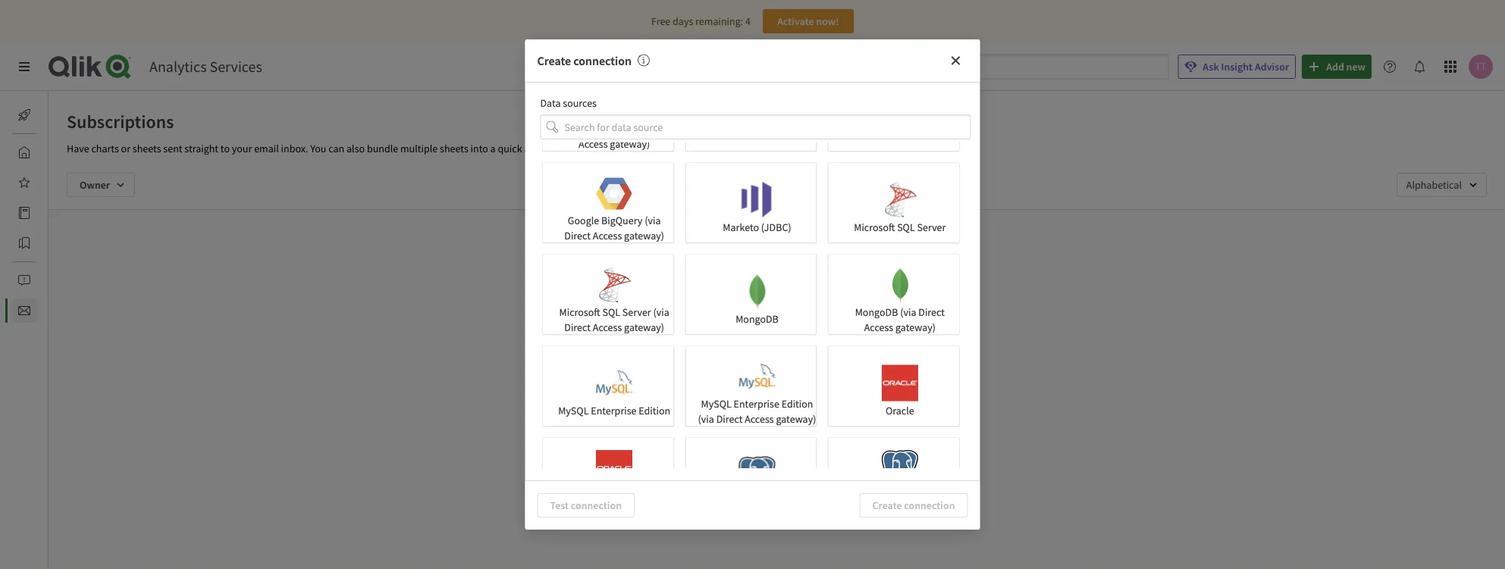 Task type: vqa. For each thing, say whether or not it's contained in the screenshot.
Microsoft Sql Server (Via Direct Access Gateway)
yes



Task type: locate. For each thing, give the bounding box(es) containing it.
0 vertical spatial sheet
[[792, 340, 816, 354]]

edition inside mysql enterprise edition (via direct access gateway)
[[782, 397, 813, 411]]

0 horizontal spatial edition
[[639, 404, 670, 418]]

analytics services
[[149, 57, 262, 76]]

alphabetical image
[[1397, 173, 1488, 197]]

0 horizontal spatial email
[[254, 142, 279, 156]]

1 vertical spatial you
[[689, 319, 708, 335]]

get
[[830, 370, 844, 384]]

1 vertical spatial server
[[622, 306, 651, 319]]

1 horizontal spatial enterprise
[[734, 397, 779, 411]]

1 the from the left
[[692, 370, 707, 384]]

1 horizontal spatial you
[[689, 319, 708, 335]]

0 horizontal spatial chart
[[709, 370, 732, 384]]

0 horizontal spatial sql
[[602, 306, 620, 319]]

have
[[67, 142, 89, 156]]

(via inside google bigquery (via direct access gateway)
[[645, 214, 661, 227]]

yet
[[868, 319, 884, 335]]

on down subscribe
[[715, 355, 727, 369]]

google bigquery (via direct access gateway) button
[[543, 163, 675, 243]]

sheets left "sent"
[[133, 142, 161, 156]]

easy
[[544, 142, 564, 156]]

chart down subscribe
[[709, 370, 732, 384]]

enterprise
[[734, 397, 779, 411], [591, 404, 637, 418]]

(via inside microsoft sql server (via direct access gateway)
[[653, 306, 669, 319]]

or
[[121, 142, 131, 156], [781, 340, 790, 354], [735, 370, 744, 384]]

mysql inside mysql enterprise edition (via direct access gateway)
[[701, 397, 732, 411]]

to
[[221, 142, 230, 156], [736, 340, 746, 354], [818, 340, 828, 354], [819, 370, 828, 384]]

quick
[[498, 142, 522, 156]]

direct
[[564, 229, 591, 243], [919, 306, 945, 319], [564, 321, 591, 334], [716, 413, 743, 426]]

inbox.
[[281, 142, 308, 156]]

mongodb (via direct access gateway) button
[[829, 255, 961, 335]]

1 horizontal spatial microsoft
[[854, 220, 895, 234]]

1 vertical spatial microsoft
[[559, 306, 600, 319]]

1 horizontal spatial the
[[783, 370, 798, 384]]

0 horizontal spatial on
[[715, 355, 727, 369]]

basis.
[[770, 355, 796, 369]]

0 horizontal spatial mongodb
[[736, 312, 779, 326]]

marketo
[[723, 220, 759, 234]]

1 horizontal spatial sheet
[[792, 340, 816, 354]]

email right your
[[254, 142, 279, 156]]

the down subscribe
[[692, 370, 707, 384]]

1 horizontal spatial chart
[[755, 340, 778, 354]]

0 horizontal spatial or
[[121, 142, 131, 156]]

mongodb down mongodb image
[[736, 312, 779, 326]]

sheet up click
[[792, 340, 816, 354]]

microsoft sql server (via direct access gateway) image
[[596, 267, 632, 303]]

access down microsoft sql server (via direct access gateway) icon
[[593, 321, 622, 334]]

email
[[254, 142, 279, 156], [689, 355, 713, 369]]

a up regular
[[748, 340, 753, 354]]

report.
[[566, 142, 596, 156]]

sheet
[[792, 340, 816, 354], [746, 370, 770, 384]]

0 vertical spatial a
[[491, 142, 496, 156]]

sheets
[[133, 142, 161, 156], [440, 142, 469, 156]]

gateway) down microsoft sql server (via direct access gateway) icon
[[624, 321, 664, 334]]

ask
[[1203, 60, 1220, 74]]

a left regular
[[729, 355, 734, 369]]

create
[[538, 53, 571, 68]]

0 horizontal spatial you
[[310, 142, 327, 156]]

access inside mongodb (via direct access gateway)
[[864, 321, 893, 334]]

server
[[917, 220, 946, 234], [622, 306, 651, 319]]

0 horizontal spatial mysql
[[558, 404, 589, 418]]

0 vertical spatial email
[[254, 142, 279, 156]]

create connection
[[538, 53, 632, 68]]

server down microsoft sql server (via direct access gateway) icon
[[622, 306, 651, 319]]

sheet down regular
[[746, 370, 770, 384]]

mysql enterprise edition (via direct access gateway)
[[698, 397, 816, 426]]

the right the 'in'
[[783, 370, 798, 384]]

0 horizontal spatial sheets
[[133, 142, 161, 156]]

or down regular
[[735, 370, 744, 384]]

2 vertical spatial a
[[729, 355, 734, 369]]

bundle
[[367, 142, 398, 156]]

mysql
[[701, 397, 732, 411], [558, 404, 589, 418]]

0 horizontal spatial sheet
[[746, 370, 770, 384]]

edition
[[782, 397, 813, 411], [639, 404, 670, 418]]

postgresql image
[[739, 457, 775, 493]]

1 vertical spatial sheet
[[746, 370, 770, 384]]

0 vertical spatial sql
[[897, 220, 915, 234]]

and
[[525, 142, 542, 156]]

email inside "you do not have any subscriptions yet subscribe to a chart or sheet to receive it by email on a regular basis. click 'subscribe' on the chart or sheet in the app to get started."
[[689, 355, 713, 369]]

sheets left the into
[[440, 142, 469, 156]]

1 horizontal spatial mongodb
[[855, 306, 898, 319]]

on
[[715, 355, 727, 369], [873, 355, 884, 369]]

server inside microsoft sql server (via direct access gateway)
[[622, 306, 651, 319]]

0 horizontal spatial server
[[622, 306, 651, 319]]

microsoft sql server (via direct access gateway)
[[559, 306, 669, 334]]

0 vertical spatial chart
[[755, 340, 778, 354]]

1 horizontal spatial server
[[917, 220, 946, 234]]

email down subscribe
[[689, 355, 713, 369]]

by
[[872, 340, 883, 354]]

server down microsoft sql server icon
[[917, 220, 946, 234]]

app
[[800, 370, 817, 384]]

1 horizontal spatial edition
[[782, 397, 813, 411]]

free
[[652, 14, 671, 28]]

enterprise down mysql enterprise edition image
[[591, 404, 637, 418]]

not
[[726, 319, 744, 335]]

0 horizontal spatial the
[[692, 370, 707, 384]]

sql for microsoft sql server
[[897, 220, 915, 234]]

1 horizontal spatial sheets
[[440, 142, 469, 156]]

1 vertical spatial email
[[689, 355, 713, 369]]

you inside "you do not have any subscriptions yet subscribe to a chart or sheet to receive it by email on a regular basis. click 'subscribe' on the chart or sheet in the app to get started."
[[689, 319, 708, 335]]

(via inside mongodb (via direct access gateway)
[[900, 306, 916, 319]]

oracle image
[[882, 365, 918, 402]]

access down bigquery
[[593, 229, 622, 243]]

2 horizontal spatial a
[[748, 340, 753, 354]]

1 horizontal spatial email
[[689, 355, 713, 369]]

a right the into
[[491, 142, 496, 156]]

navigation pane element
[[0, 97, 82, 329]]

access up by
[[864, 321, 893, 334]]

mysql enterprise edition
[[558, 404, 670, 418]]

mongodb image
[[739, 273, 775, 310]]

access inside google bigquery (via direct access gateway)
[[593, 229, 622, 243]]

2 vertical spatial or
[[735, 370, 744, 384]]

gateway) down app
[[776, 413, 816, 426]]

mongodb
[[855, 306, 898, 319], [736, 312, 779, 326]]

0 vertical spatial you
[[310, 142, 327, 156]]

enterprise inside mysql enterprise edition (via direct access gateway)
[[734, 397, 779, 411]]

1 horizontal spatial on
[[873, 355, 884, 369]]

mongodb up yet
[[855, 306, 898, 319]]

gateway) right yet
[[896, 321, 936, 334]]

1 horizontal spatial sql
[[897, 220, 915, 234]]

sql down microsoft sql server (via direct access gateway) icon
[[602, 306, 620, 319]]

it
[[863, 340, 870, 354]]

sql down microsoft sql server icon
[[897, 220, 915, 234]]

you left can
[[310, 142, 327, 156]]

1 vertical spatial or
[[781, 340, 790, 354]]

you
[[310, 142, 327, 156], [689, 319, 708, 335]]

sql inside microsoft sql server button
[[897, 220, 915, 234]]

on down by
[[873, 355, 884, 369]]

1 vertical spatial chart
[[709, 370, 732, 384]]

0 vertical spatial microsoft
[[854, 220, 895, 234]]

1 horizontal spatial mysql
[[701, 397, 732, 411]]

sql inside microsoft sql server (via direct access gateway)
[[602, 306, 620, 319]]

sql
[[897, 220, 915, 234], [602, 306, 620, 319]]

a
[[491, 142, 496, 156], [748, 340, 753, 354], [729, 355, 734, 369]]

0 vertical spatial or
[[121, 142, 131, 156]]

2 horizontal spatial or
[[781, 340, 790, 354]]

microsoft inside microsoft sql server (via direct access gateway)
[[559, 306, 600, 319]]

gateway) down bigquery
[[624, 229, 664, 243]]

filters region
[[49, 161, 1506, 209]]

1 vertical spatial sql
[[602, 306, 620, 319]]

microsoft for microsoft sql server (via direct access gateway)
[[559, 306, 600, 319]]

direct inside microsoft sql server (via direct access gateway)
[[564, 321, 591, 334]]

0 horizontal spatial enterprise
[[591, 404, 637, 418]]

the
[[692, 370, 707, 384], [783, 370, 798, 384]]

days
[[673, 14, 694, 28]]

chart
[[755, 340, 778, 354], [709, 370, 732, 384]]

mongodb inside mongodb (via direct access gateway)
[[855, 306, 898, 319]]

gateway) inside microsoft sql server (via direct access gateway)
[[624, 321, 664, 334]]

or up basis.
[[781, 340, 790, 354]]

advisor
[[1256, 60, 1290, 74]]

home link
[[12, 140, 75, 165]]

do
[[710, 319, 724, 335]]

microsoft down microsoft sql server (via direct access gateway) icon
[[559, 306, 600, 319]]

0 vertical spatial server
[[917, 220, 946, 234]]

microsoft down microsoft sql server icon
[[854, 220, 895, 234]]

or right charts
[[121, 142, 131, 156]]

access down the 'mysql enterprise edition (via direct access gateway)' image
[[745, 413, 774, 426]]

microsoft
[[854, 220, 895, 234], [559, 306, 600, 319]]

marketo (jdbc)
[[723, 220, 791, 234]]

postgresql (via direct access gateway) image
[[882, 451, 918, 487]]

enterprise down the 'mysql enterprise edition (via direct access gateway)' image
[[734, 397, 779, 411]]

you left do
[[689, 319, 708, 335]]

getting started image
[[18, 109, 30, 121]]

1 vertical spatial a
[[748, 340, 753, 354]]

chart up regular
[[755, 340, 778, 354]]

oracle button
[[829, 347, 961, 426]]

sql for microsoft sql server (via direct access gateway)
[[602, 306, 620, 319]]

0 horizontal spatial microsoft
[[559, 306, 600, 319]]

gateway)
[[624, 229, 664, 243], [624, 321, 664, 334], [896, 321, 936, 334], [776, 413, 816, 426]]

access
[[593, 229, 622, 243], [593, 321, 622, 334], [864, 321, 893, 334], [745, 413, 774, 426]]

(via
[[645, 214, 661, 227], [653, 306, 669, 319], [900, 306, 916, 319], [698, 413, 714, 426]]

1 sheets from the left
[[133, 142, 161, 156]]

mysql for mysql enterprise edition
[[558, 404, 589, 418]]



Task type: describe. For each thing, give the bounding box(es) containing it.
gateway) inside google bigquery (via direct access gateway)
[[624, 229, 664, 243]]

ask insight advisor button
[[1178, 55, 1297, 79]]

receive
[[830, 340, 861, 354]]

2 on from the left
[[873, 355, 884, 369]]

marketo (jdbc) button
[[686, 163, 818, 243]]

collections image
[[18, 237, 30, 250]]

access inside mysql enterprise edition (via direct access gateway)
[[745, 413, 774, 426]]

home
[[49, 146, 75, 159]]

mongodb for mongodb (via direct access gateway)
[[855, 306, 898, 319]]

1 on from the left
[[715, 355, 727, 369]]

activate now! link
[[763, 9, 854, 33]]

microsoft for microsoft sql server
[[854, 220, 895, 234]]

regular
[[737, 355, 768, 369]]

mysql for mysql enterprise edition (via direct access gateway)
[[701, 397, 732, 411]]

mysql enterprise edition button
[[543, 347, 675, 426]]

to left your
[[221, 142, 230, 156]]

services
[[210, 57, 262, 76]]

microsoft sql server (via direct access gateway) button
[[543, 255, 675, 335]]

also
[[347, 142, 365, 156]]

to up regular
[[736, 340, 746, 354]]

oracle
[[886, 404, 914, 418]]

home image
[[18, 146, 30, 159]]

google bigquery (via direct access gateway) image
[[596, 175, 632, 212]]

have
[[746, 319, 771, 335]]

direct inside mongodb (via direct access gateway)
[[919, 306, 945, 319]]

subscriptions
[[67, 110, 174, 133]]

straight
[[185, 142, 219, 156]]

subscriptions image
[[18, 305, 30, 317]]

access inside microsoft sql server (via direct access gateway)
[[593, 321, 622, 334]]

bigquery
[[601, 214, 643, 227]]

activate
[[778, 14, 815, 28]]

1 horizontal spatial a
[[729, 355, 734, 369]]

server for microsoft sql server
[[917, 220, 946, 234]]

server for microsoft sql server (via direct access gateway)
[[622, 306, 651, 319]]

connection
[[574, 53, 632, 68]]

to down subscriptions
[[818, 340, 828, 354]]

click
[[798, 355, 819, 369]]

sources
[[563, 96, 597, 110]]

catalog link
[[12, 201, 82, 225]]

subscriptions
[[795, 319, 865, 335]]

your
[[232, 142, 252, 156]]

into
[[471, 142, 488, 156]]

sent
[[163, 142, 182, 156]]

favorites image
[[18, 177, 30, 189]]

create connection dialog
[[525, 40, 981, 530]]

open sidebar menu image
[[18, 61, 30, 73]]

enterprise for mysql enterprise edition
[[591, 404, 637, 418]]

started.
[[846, 370, 880, 384]]

mysql enterprise edition (via direct access gateway) button
[[686, 347, 818, 427]]

remaining:
[[696, 14, 744, 28]]

alerts image
[[18, 275, 30, 287]]

edition for mysql enterprise edition
[[639, 404, 670, 418]]

4
[[746, 14, 751, 28]]

'subscribe'
[[821, 355, 871, 369]]

mongodb (via direct access gateway) image
[[882, 267, 918, 303]]

direct inside mysql enterprise edition (via direct access gateway)
[[716, 413, 743, 426]]

subscribe
[[690, 340, 734, 354]]

gateway) inside mongodb (via direct access gateway)
[[896, 321, 936, 334]]

microsoft sql server image
[[882, 182, 918, 218]]

(jdbc)
[[761, 220, 791, 234]]

mysql enterprise edition (via direct access gateway) image
[[739, 359, 775, 395]]

you do not have any subscriptions yet subscribe to a chart or sheet to receive it by email on a regular basis. click 'subscribe' on the chart or sheet in the app to get started.
[[689, 319, 884, 384]]

enterprise for mysql enterprise edition (via direct access gateway)
[[734, 397, 779, 411]]

can
[[329, 142, 345, 156]]

now!
[[817, 14, 840, 28]]

mongodb (via direct access gateway)
[[855, 306, 945, 334]]

0 horizontal spatial a
[[491, 142, 496, 156]]

google bigquery (via direct access gateway)
[[564, 214, 664, 243]]

activate now!
[[778, 14, 840, 28]]

mysql enterprise edition image
[[596, 365, 632, 402]]

marketo (jdbc) image
[[739, 182, 775, 218]]

edition for mysql enterprise edition (via direct access gateway)
[[782, 397, 813, 411]]

2 the from the left
[[783, 370, 798, 384]]

(via inside mysql enterprise edition (via direct access gateway)
[[698, 413, 714, 426]]

in
[[772, 370, 781, 384]]

charts
[[91, 142, 119, 156]]

direct inside google bigquery (via direct access gateway)
[[564, 229, 591, 243]]

ask insight advisor
[[1203, 60, 1290, 74]]

catalog
[[49, 206, 82, 220]]

microsoft sql server
[[854, 220, 946, 234]]

analytics services element
[[149, 57, 262, 76]]

oracle (via direct access gateway) image
[[596, 451, 632, 487]]

to left get
[[819, 370, 828, 384]]

Search text field
[[928, 54, 1169, 79]]

1 horizontal spatial or
[[735, 370, 744, 384]]

Search for data source text field
[[565, 115, 971, 139]]

analytics
[[149, 57, 207, 76]]

free days remaining: 4
[[652, 14, 751, 28]]

insight
[[1222, 60, 1253, 74]]

mongodb for mongodb
[[736, 312, 779, 326]]

microsoft sql server button
[[829, 163, 961, 243]]

catalog image
[[18, 207, 30, 219]]

have charts or sheets sent straight to your email inbox. you can also bundle multiple sheets into a quick and easy report.
[[67, 142, 596, 156]]

gateway) inside mysql enterprise edition (via direct access gateway)
[[776, 413, 816, 426]]

mongodb button
[[686, 255, 818, 334]]

2 sheets from the left
[[440, 142, 469, 156]]

multiple
[[401, 142, 438, 156]]

data sources
[[541, 96, 597, 110]]

data
[[541, 96, 561, 110]]

any
[[774, 319, 793, 335]]

google
[[568, 214, 599, 227]]



